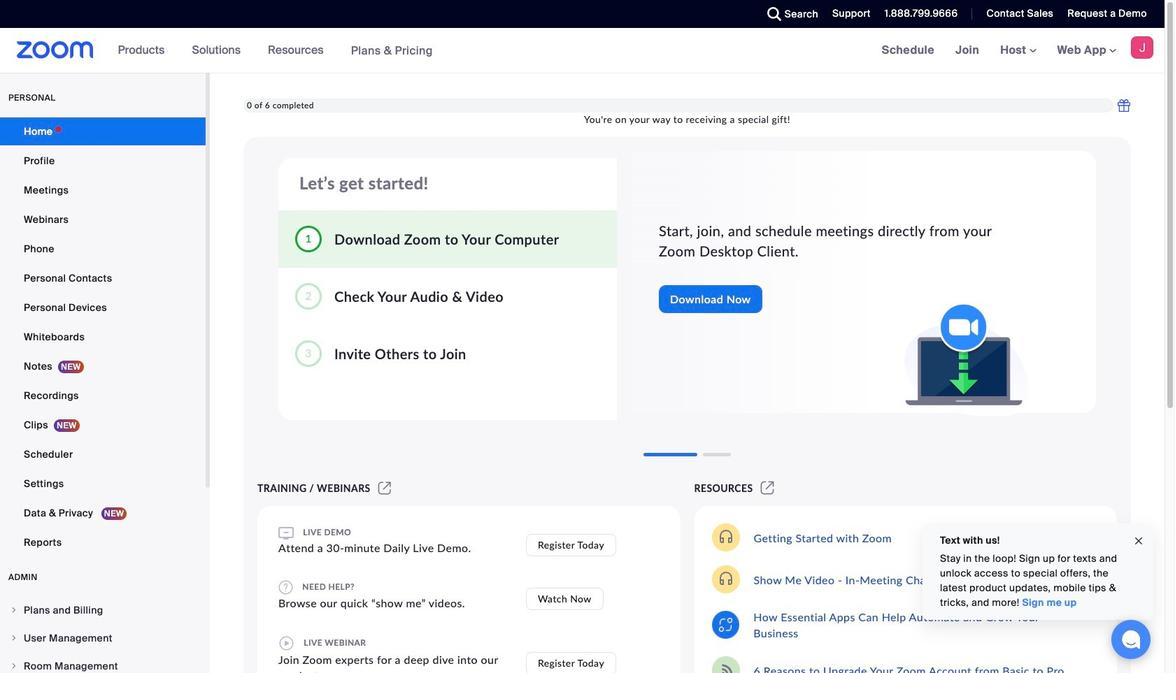 Task type: describe. For each thing, give the bounding box(es) containing it.
close image
[[1133, 533, 1144, 549]]

open chat image
[[1121, 630, 1141, 650]]

2 window new image from the left
[[759, 483, 776, 495]]

3 menu item from the top
[[0, 653, 206, 674]]

meetings navigation
[[871, 28, 1165, 73]]

right image for first menu item from the bottom
[[10, 662, 18, 671]]

1 menu item from the top
[[0, 597, 206, 624]]



Task type: locate. For each thing, give the bounding box(es) containing it.
2 vertical spatial right image
[[10, 662, 18, 671]]

1 window new image from the left
[[376, 483, 393, 495]]

right image for 3rd menu item from the bottom of the admin menu menu
[[10, 606, 18, 615]]

banner
[[0, 28, 1165, 73]]

0 vertical spatial menu item
[[0, 597, 206, 624]]

2 vertical spatial menu item
[[0, 653, 206, 674]]

1 vertical spatial menu item
[[0, 625, 206, 652]]

2 menu item from the top
[[0, 625, 206, 652]]

right image
[[10, 606, 18, 615], [10, 634, 18, 643], [10, 662, 18, 671]]

0 vertical spatial right image
[[10, 606, 18, 615]]

product information navigation
[[107, 28, 443, 73]]

menu item
[[0, 597, 206, 624], [0, 625, 206, 652], [0, 653, 206, 674]]

personal menu menu
[[0, 118, 206, 558]]

1 horizontal spatial window new image
[[759, 483, 776, 495]]

3 right image from the top
[[10, 662, 18, 671]]

1 vertical spatial right image
[[10, 634, 18, 643]]

admin menu menu
[[0, 597, 206, 674]]

right image for second menu item from the bottom
[[10, 634, 18, 643]]

2 right image from the top
[[10, 634, 18, 643]]

zoom logo image
[[17, 41, 93, 59]]

window new image
[[376, 483, 393, 495], [759, 483, 776, 495]]

profile picture image
[[1131, 36, 1153, 59]]

1 right image from the top
[[10, 606, 18, 615]]

0 horizontal spatial window new image
[[376, 483, 393, 495]]



Task type: vqa. For each thing, say whether or not it's contained in the screenshot.
right icon related to 3rd menu item from the top
yes



